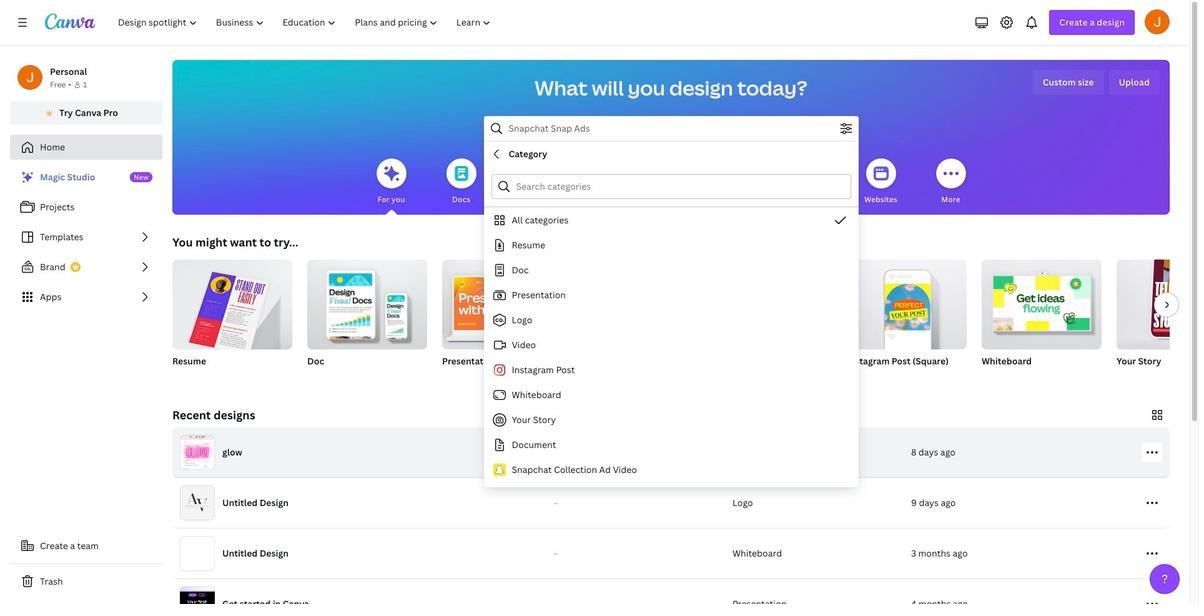 Task type: vqa. For each thing, say whether or not it's contained in the screenshot.
Top level navigation "element"
yes



Task type: describe. For each thing, give the bounding box(es) containing it.
top level navigation element
[[110, 10, 502, 35]]

2 option from the top
[[484, 233, 858, 258]]

7 option from the top
[[484, 358, 858, 383]]

Search categories search field
[[516, 175, 843, 199]]

6 option from the top
[[484, 333, 858, 358]]

jeremy miller image
[[1145, 9, 1170, 34]]

1 option from the top
[[484, 208, 858, 233]]

11 option from the top
[[484, 458, 858, 483]]



Task type: locate. For each thing, give the bounding box(es) containing it.
group
[[1117, 252, 1199, 383], [1117, 252, 1199, 350], [307, 255, 427, 383], [307, 255, 427, 350], [847, 255, 967, 383], [847, 255, 967, 350], [982, 255, 1102, 383], [982, 255, 1102, 350], [172, 260, 292, 383], [442, 260, 562, 383], [442, 260, 562, 350], [577, 260, 697, 383], [577, 260, 697, 350], [712, 260, 832, 350], [712, 260, 832, 350]]

Search search field
[[509, 117, 833, 141]]

3 option from the top
[[484, 258, 858, 283]]

4 option from the top
[[484, 283, 858, 308]]

10 option from the top
[[484, 433, 858, 458]]

5 option from the top
[[484, 308, 858, 333]]

list
[[10, 165, 162, 310]]

category list box
[[484, 208, 858, 483]]

8 option from the top
[[484, 383, 858, 408]]

option
[[484, 208, 858, 233], [484, 233, 858, 258], [484, 258, 858, 283], [484, 283, 858, 308], [484, 308, 858, 333], [484, 333, 858, 358], [484, 358, 858, 383], [484, 383, 858, 408], [484, 408, 858, 433], [484, 433, 858, 458], [484, 458, 858, 483]]

None search field
[[484, 116, 858, 488]]

9 option from the top
[[484, 408, 858, 433]]



